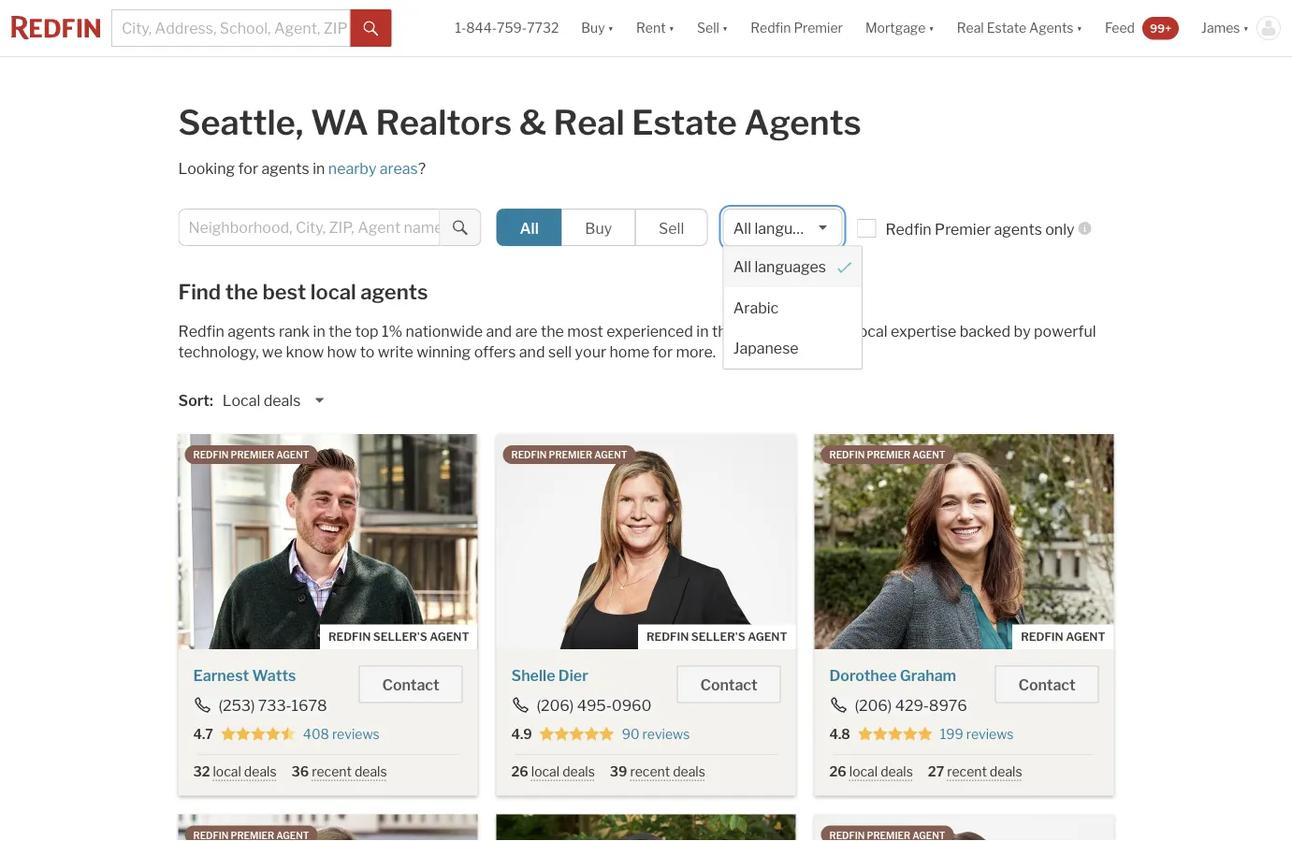 Task type: vqa. For each thing, say whether or not it's contained in the screenshot.
the 3.5
no



Task type: describe. For each thing, give the bounding box(es) containing it.
rank
[[279, 323, 310, 341]]

1 vertical spatial estate
[[632, 102, 738, 143]]

local for earnest watts
[[213, 764, 241, 780]]

premier for redfin premier agents only
[[935, 220, 991, 238]]

36
[[292, 764, 309, 780]]

buy ▾
[[582, 20, 614, 36]]

sell ▾ button
[[686, 0, 740, 56]]

(206) 429-8976
[[855, 697, 968, 715]]

All radio
[[497, 209, 562, 246]]

rating 4.7 out of 5 element
[[221, 726, 296, 743]]

90 reviews
[[622, 727, 690, 743]]

2 all languages from the top
[[734, 258, 827, 276]]

shelle dier link
[[512, 667, 589, 685]]

26 for (206) 495-0960
[[512, 764, 529, 780]]

1-844-759-7732
[[455, 20, 559, 36]]

contact button for (206) 429-8976
[[996, 666, 1100, 704]]

option group containing all
[[497, 209, 708, 246]]

408
[[303, 727, 329, 743]]

we
[[262, 343, 283, 361]]

0 horizontal spatial for
[[238, 159, 258, 177]]

4.9
[[512, 727, 532, 743]]

expertise
[[891, 323, 957, 341]]

contact for (206) 429-8976
[[1019, 676, 1076, 695]]

8976
[[929, 697, 968, 715]]

495-
[[577, 697, 612, 715]]

find the best local agents
[[178, 279, 428, 304]]

premier for graham
[[867, 450, 911, 461]]

submit search image
[[364, 21, 379, 36]]

best
[[262, 279, 306, 304]]

photo of earnest watts image
[[178, 434, 478, 650]]

(206) 495-0960 button
[[512, 697, 653, 715]]

photo of alysan long image
[[178, 815, 478, 842]]

local for shelle dier
[[532, 764, 560, 780]]

▾ for mortgage ▾
[[929, 20, 935, 36]]

(206) 495-0960
[[537, 697, 652, 715]]

technology,
[[178, 343, 259, 361]]

graham
[[900, 667, 957, 685]]

1678
[[292, 697, 327, 715]]

redfin agent
[[1022, 631, 1106, 644]]

(253) 733-1678 button
[[193, 697, 328, 715]]

32 local deals
[[193, 764, 277, 780]]

7732
[[527, 20, 559, 36]]

reviews for 1678
[[332, 727, 380, 743]]

with local expertise backed by powerful technology, we know how to write winning offers and sell your home for more.
[[178, 323, 1097, 361]]

submit search image
[[453, 221, 468, 236]]

top
[[355, 323, 379, 341]]

james
[[1202, 20, 1241, 36]]

the up how
[[329, 323, 352, 341]]

recent for (206) 429-8976
[[948, 764, 988, 780]]

deals down 199 reviews
[[990, 764, 1023, 780]]

(253) 733-1678
[[219, 697, 327, 715]]

looking
[[178, 159, 235, 177]]

(253)
[[219, 697, 255, 715]]

rent ▾ button
[[625, 0, 686, 56]]

0 horizontal spatial agents
[[745, 102, 862, 143]]

City, Address, School, Agent, ZIP search field
[[111, 9, 351, 47]]

agents down "seattle,"
[[262, 159, 310, 177]]

&
[[519, 102, 547, 143]]

earnest watts
[[193, 667, 296, 685]]

1-
[[455, 20, 466, 36]]

all up "arabic"
[[734, 258, 752, 276]]

for inside with local expertise backed by powerful technology, we know how to write winning offers and sell your home for more.
[[653, 343, 673, 361]]

only
[[1046, 220, 1075, 238]]

mortgage ▾ button
[[855, 0, 946, 56]]

27 recent deals
[[929, 764, 1023, 780]]

local deals
[[223, 392, 301, 410]]

buy ▾ button
[[570, 0, 625, 56]]

redfin for redfin premier agents only
[[886, 220, 932, 238]]

rent ▾
[[637, 20, 675, 36]]

photo of devon beck image
[[497, 815, 796, 842]]

deals down rating 4.9 out of 5 element on the left bottom of the page
[[563, 764, 595, 780]]

japanese
[[734, 339, 799, 358]]

seller's for 1678
[[373, 631, 427, 644]]

seattle,
[[178, 102, 304, 143]]

james ▾
[[1202, 20, 1250, 36]]

how
[[327, 343, 357, 361]]

to
[[360, 343, 375, 361]]

deals down the 90 reviews
[[673, 764, 706, 780]]

dorothee graham link
[[830, 667, 957, 685]]

real estate agents ▾ button
[[946, 0, 1094, 56]]

dorothee graham
[[830, 667, 957, 685]]

sell ▾ button
[[697, 0, 729, 56]]

the up sell
[[541, 323, 564, 341]]

more.
[[676, 343, 716, 361]]

199
[[941, 727, 964, 743]]

sell ▾
[[697, 20, 729, 36]]

premier for dier
[[549, 450, 593, 461]]

redfin premier agent for graham
[[830, 450, 946, 461]]

deals right local
[[264, 392, 301, 410]]

estate inside dropdown button
[[987, 20, 1027, 36]]

shelle
[[512, 667, 556, 685]]

Buy radio
[[562, 209, 636, 246]]

redfin for redfin premier
[[751, 20, 791, 36]]

are
[[515, 323, 538, 341]]

408 reviews
[[303, 727, 380, 743]]

photo of shelle dier image
[[497, 434, 796, 650]]

areas
[[380, 159, 418, 177]]

nationwide
[[406, 323, 483, 341]]

know
[[286, 343, 324, 361]]

rating 4.9 out of 5 element
[[540, 726, 615, 743]]

all up all languages element
[[734, 219, 752, 237]]

feed
[[1106, 20, 1136, 36]]

1-844-759-7732 link
[[455, 20, 559, 36]]

dier
[[559, 667, 589, 685]]

reviews for 8976
[[967, 727, 1014, 743]]

sell for sell ▾
[[697, 20, 720, 36]]

in for nearby
[[313, 159, 325, 177]]

redfin premier agents only
[[886, 220, 1075, 238]]

deals down 408 reviews
[[355, 764, 387, 780]]

36 recent deals
[[292, 764, 387, 780]]

offers
[[474, 343, 516, 361]]

26 for (206) 429-8976
[[830, 764, 847, 780]]

local
[[223, 392, 260, 410]]

rating 4.8 out of 5 element
[[858, 726, 933, 743]]

4.7
[[193, 727, 213, 743]]

your
[[575, 343, 607, 361]]

agents inside dropdown button
[[1030, 20, 1074, 36]]

home
[[610, 343, 650, 361]]

looking for agents in nearby areas ?
[[178, 159, 426, 177]]

real estate agents ▾
[[957, 20, 1083, 36]]

?
[[418, 159, 426, 177]]

sell for sell
[[659, 219, 685, 237]]

▾ inside dropdown button
[[1077, 20, 1083, 36]]



Task type: locate. For each thing, give the bounding box(es) containing it.
▾ left rent
[[608, 20, 614, 36]]

with
[[819, 323, 852, 341]]

sort:
[[178, 391, 213, 410]]

▾
[[608, 20, 614, 36], [669, 20, 675, 36], [723, 20, 729, 36], [929, 20, 935, 36], [1077, 20, 1083, 36], [1244, 20, 1250, 36]]

premier
[[231, 450, 274, 461], [549, 450, 593, 461], [867, 450, 911, 461], [231, 830, 274, 841], [867, 830, 911, 841]]

local inside with local expertise backed by powerful technology, we know how to write winning offers and sell your home for more.
[[856, 323, 888, 341]]

1 vertical spatial agents
[[745, 102, 862, 143]]

recent right 39
[[631, 764, 670, 780]]

99+
[[1150, 21, 1172, 35]]

watts
[[252, 667, 296, 685]]

1 horizontal spatial for
[[653, 343, 673, 361]]

contact button down redfin agent
[[996, 666, 1100, 704]]

recent for (253) 733-1678
[[312, 764, 352, 780]]

reviews for 0960
[[643, 727, 690, 743]]

(206) 429-8976 button
[[830, 697, 969, 715]]

1 contact button from the left
[[359, 666, 463, 704]]

experienced
[[607, 323, 694, 341]]

wa
[[311, 102, 369, 143]]

▾ left feed
[[1077, 20, 1083, 36]]

32
[[193, 764, 210, 780]]

real right &
[[554, 102, 625, 143]]

0 horizontal spatial seller's
[[373, 631, 427, 644]]

0 horizontal spatial 26 local deals
[[512, 764, 595, 780]]

26 local deals for (206) 495-0960
[[512, 764, 595, 780]]

contact button up the 90 reviews
[[677, 666, 781, 704]]

(206) for (206) 429-8976
[[855, 697, 892, 715]]

buy for buy
[[585, 219, 612, 237]]

1 vertical spatial buy
[[585, 219, 612, 237]]

real inside dropdown button
[[957, 20, 985, 36]]

sell
[[697, 20, 720, 36], [659, 219, 685, 237]]

0 vertical spatial premier
[[794, 20, 843, 36]]

26
[[512, 764, 529, 780], [830, 764, 847, 780]]

199 reviews
[[941, 727, 1014, 743]]

429-
[[896, 697, 929, 715]]

2 horizontal spatial contact button
[[996, 666, 1100, 704]]

1 horizontal spatial redfin
[[751, 20, 791, 36]]

sell inside sell ▾ dropdown button
[[697, 20, 720, 36]]

1 horizontal spatial sell
[[697, 20, 720, 36]]

0 horizontal spatial contact
[[383, 676, 440, 695]]

all inside option
[[520, 219, 539, 237]]

0 vertical spatial agents
[[1030, 20, 1074, 36]]

0 vertical spatial all languages
[[734, 219, 827, 237]]

2 languages from the top
[[755, 258, 827, 276]]

2 seller's from the left
[[692, 631, 746, 644]]

0 horizontal spatial redfin seller's agent
[[329, 631, 469, 644]]

contact button
[[359, 666, 463, 704], [677, 666, 781, 704], [996, 666, 1100, 704]]

0 horizontal spatial estate
[[632, 102, 738, 143]]

write
[[378, 343, 414, 361]]

all languages
[[734, 219, 827, 237], [734, 258, 827, 276]]

1 vertical spatial for
[[653, 343, 673, 361]]

redfin agents rank in the top 1% nationwide and are the most experienced in the industry.
[[178, 323, 798, 341]]

seattle, wa realtors & real estate agents
[[178, 102, 862, 143]]

earnest watts link
[[193, 667, 296, 685]]

(206) down dorothee on the right of page
[[855, 697, 892, 715]]

▾ for buy ▾
[[608, 20, 614, 36]]

1%
[[382, 323, 403, 341]]

▾ for sell ▾
[[723, 20, 729, 36]]

0 horizontal spatial and
[[486, 323, 512, 341]]

1 horizontal spatial recent
[[631, 764, 670, 780]]

3 reviews from the left
[[967, 727, 1014, 743]]

contact button for (253) 733-1678
[[359, 666, 463, 704]]

0 vertical spatial real
[[957, 20, 985, 36]]

mortgage
[[866, 20, 926, 36]]

photo of dorothee graham image
[[815, 434, 1115, 650]]

1 horizontal spatial real
[[957, 20, 985, 36]]

1 horizontal spatial and
[[519, 343, 545, 361]]

3 contact from the left
[[1019, 676, 1076, 695]]

reviews
[[332, 727, 380, 743], [643, 727, 690, 743], [967, 727, 1014, 743]]

redfin
[[751, 20, 791, 36], [886, 220, 932, 238], [178, 323, 224, 341]]

real
[[957, 20, 985, 36], [554, 102, 625, 143]]

2 26 from the left
[[830, 764, 847, 780]]

1 horizontal spatial seller's
[[692, 631, 746, 644]]

in up more.
[[697, 323, 709, 341]]

agents
[[1030, 20, 1074, 36], [745, 102, 862, 143]]

733-
[[258, 697, 292, 715]]

2 redfin seller's agent from the left
[[647, 631, 788, 644]]

1 vertical spatial all languages
[[734, 258, 827, 276]]

(206) down shelle dier 'link'
[[537, 697, 574, 715]]

for
[[238, 159, 258, 177], [653, 343, 673, 361]]

for down experienced
[[653, 343, 673, 361]]

reviews right 199
[[967, 727, 1014, 743]]

recent for (206) 495-0960
[[631, 764, 670, 780]]

deals
[[264, 392, 301, 410], [244, 764, 277, 780], [355, 764, 387, 780], [563, 764, 595, 780], [673, 764, 706, 780], [881, 764, 914, 780], [990, 764, 1023, 780]]

sell right buy option
[[659, 219, 685, 237]]

all languages element
[[724, 247, 862, 287]]

2 26 local deals from the left
[[830, 764, 914, 780]]

for right "looking"
[[238, 159, 258, 177]]

sell inside sell radio
[[659, 219, 685, 237]]

2 horizontal spatial redfin
[[886, 220, 932, 238]]

languages up all languages element
[[755, 219, 827, 237]]

option group
[[497, 209, 708, 246]]

27
[[929, 764, 945, 780]]

26 down 4.8
[[830, 764, 847, 780]]

redfin premier agent for dier
[[512, 450, 628, 461]]

estate
[[987, 20, 1027, 36], [632, 102, 738, 143]]

premier inside button
[[794, 20, 843, 36]]

(206)
[[537, 697, 574, 715], [855, 697, 892, 715]]

rent ▾ button
[[637, 0, 675, 56]]

seller's for 0960
[[692, 631, 746, 644]]

90
[[622, 727, 640, 743]]

redfin seller's agent
[[329, 631, 469, 644], [647, 631, 788, 644]]

all right submit search image
[[520, 219, 539, 237]]

contact for (206) 495-0960
[[701, 676, 758, 695]]

sell
[[549, 343, 572, 361]]

most
[[568, 323, 604, 341]]

1 languages from the top
[[755, 219, 827, 237]]

in right the rank
[[313, 323, 326, 341]]

1 horizontal spatial reviews
[[643, 727, 690, 743]]

earnest
[[193, 667, 249, 685]]

4.8
[[830, 727, 851, 743]]

local right with
[[856, 323, 888, 341]]

recent
[[312, 764, 352, 780], [631, 764, 670, 780], [948, 764, 988, 780]]

and down are
[[519, 343, 545, 361]]

0 vertical spatial buy
[[582, 20, 605, 36]]

0 horizontal spatial contact button
[[359, 666, 463, 704]]

mortgage ▾ button
[[866, 0, 935, 56]]

deals down rating 4.8 out of 5 element
[[881, 764, 914, 780]]

2 recent from the left
[[631, 764, 670, 780]]

1 horizontal spatial estate
[[987, 20, 1027, 36]]

list box containing all languages
[[723, 209, 863, 370]]

1 reviews from the left
[[332, 727, 380, 743]]

real estate agents ▾ link
[[957, 0, 1083, 56]]

1 vertical spatial redfin
[[886, 220, 932, 238]]

languages up "arabic"
[[755, 258, 827, 276]]

arabic
[[734, 299, 779, 317]]

redfin premier button
[[740, 0, 855, 56]]

3 ▾ from the left
[[723, 20, 729, 36]]

0 vertical spatial estate
[[987, 20, 1027, 36]]

local right best
[[311, 279, 356, 304]]

2 horizontal spatial recent
[[948, 764, 988, 780]]

list box
[[723, 209, 863, 370]]

local down 4.9
[[532, 764, 560, 780]]

844-
[[466, 20, 497, 36]]

26 local deals for (206) 429-8976
[[830, 764, 914, 780]]

nearby
[[328, 159, 377, 177]]

0 horizontal spatial recent
[[312, 764, 352, 780]]

1 horizontal spatial contact
[[701, 676, 758, 695]]

2 (206) from the left
[[855, 697, 892, 715]]

1 ▾ from the left
[[608, 20, 614, 36]]

1 vertical spatial premier
[[935, 220, 991, 238]]

2 horizontal spatial reviews
[[967, 727, 1014, 743]]

nearby areas link
[[328, 159, 418, 177]]

reviews right 408
[[332, 727, 380, 743]]

1 horizontal spatial redfin seller's agent
[[647, 631, 788, 644]]

by
[[1014, 323, 1031, 341]]

industry.
[[739, 323, 798, 341]]

dorothee
[[830, 667, 897, 685]]

premier for redfin premier
[[794, 20, 843, 36]]

26 down 4.9
[[512, 764, 529, 780]]

reviews right 90
[[643, 727, 690, 743]]

1 horizontal spatial (206)
[[855, 697, 892, 715]]

in left nearby
[[313, 159, 325, 177]]

buy for buy ▾
[[582, 20, 605, 36]]

local right 32
[[213, 764, 241, 780]]

1 vertical spatial languages
[[755, 258, 827, 276]]

agents up we
[[228, 323, 276, 341]]

buy right all option
[[585, 219, 612, 237]]

rent
[[637, 20, 666, 36]]

dialog
[[723, 246, 863, 370]]

backed
[[960, 323, 1011, 341]]

shelle dier
[[512, 667, 589, 685]]

0 vertical spatial and
[[486, 323, 512, 341]]

(206) for (206) 495-0960
[[537, 697, 574, 715]]

Neighborhood, City, ZIP, Agent name search field
[[178, 209, 440, 246]]

contact button for (206) 495-0960
[[677, 666, 781, 704]]

real right mortgage ▾ on the right top of page
[[957, 20, 985, 36]]

0 horizontal spatial sell
[[659, 219, 685, 237]]

1 horizontal spatial 26 local deals
[[830, 764, 914, 780]]

0 vertical spatial for
[[238, 159, 258, 177]]

redfin premier agent for watts
[[193, 450, 309, 461]]

1 vertical spatial and
[[519, 343, 545, 361]]

3 contact button from the left
[[996, 666, 1100, 704]]

0 horizontal spatial premier
[[794, 20, 843, 36]]

redfin seller's agent for 1678
[[329, 631, 469, 644]]

local for dorothee graham
[[850, 764, 878, 780]]

26 local deals down rating 4.8 out of 5 element
[[830, 764, 914, 780]]

2 reviews from the left
[[643, 727, 690, 743]]

▾ right mortgage
[[929, 20, 935, 36]]

buy right 7732
[[582, 20, 605, 36]]

Sell radio
[[635, 209, 708, 246]]

the up more.
[[712, 323, 736, 341]]

1 contact from the left
[[383, 676, 440, 695]]

buy inside dropdown button
[[582, 20, 605, 36]]

all languages up all languages element
[[734, 219, 827, 237]]

all languages up "arabic"
[[734, 258, 827, 276]]

redfin seller's agent for 0960
[[647, 631, 788, 644]]

redfin
[[193, 450, 229, 461], [512, 450, 547, 461], [830, 450, 865, 461], [329, 631, 371, 644], [647, 631, 689, 644], [1022, 631, 1064, 644], [193, 830, 229, 841], [830, 830, 865, 841]]

local down 4.8
[[850, 764, 878, 780]]

4 ▾ from the left
[[929, 20, 935, 36]]

buy inside option
[[585, 219, 612, 237]]

1 vertical spatial sell
[[659, 219, 685, 237]]

0 horizontal spatial (206)
[[537, 697, 574, 715]]

26 local deals
[[512, 764, 595, 780], [830, 764, 914, 780]]

▾ right james
[[1244, 20, 1250, 36]]

1 (206) from the left
[[537, 697, 574, 715]]

0 horizontal spatial real
[[554, 102, 625, 143]]

2 ▾ from the left
[[669, 20, 675, 36]]

deals down "rating 4.7 out of 5" element
[[244, 764, 277, 780]]

▾ right rent ▾
[[723, 20, 729, 36]]

recent right 36 at the left bottom
[[312, 764, 352, 780]]

contact button up 408 reviews
[[359, 666, 463, 704]]

and up offers
[[486, 323, 512, 341]]

winning
[[417, 343, 471, 361]]

recent right 27
[[948, 764, 988, 780]]

0 vertical spatial redfin
[[751, 20, 791, 36]]

26 local deals down rating 4.9 out of 5 element on the left bottom of the page
[[512, 764, 595, 780]]

the right find
[[225, 279, 258, 304]]

powerful
[[1035, 323, 1097, 341]]

0 horizontal spatial reviews
[[332, 727, 380, 743]]

and inside with local expertise backed by powerful technology, we know how to write winning offers and sell your home for more.
[[519, 343, 545, 361]]

1 recent from the left
[[312, 764, 352, 780]]

2 contact from the left
[[701, 676, 758, 695]]

5 ▾ from the left
[[1077, 20, 1083, 36]]

redfin for redfin agents rank in the top 1% nationwide and are the most experienced in the industry.
[[178, 323, 224, 341]]

1 26 local deals from the left
[[512, 764, 595, 780]]

0 vertical spatial sell
[[697, 20, 720, 36]]

languages
[[755, 219, 827, 237], [755, 258, 827, 276]]

1 vertical spatial real
[[554, 102, 625, 143]]

1 horizontal spatial premier
[[935, 220, 991, 238]]

3 recent from the left
[[948, 764, 988, 780]]

0 horizontal spatial 26
[[512, 764, 529, 780]]

seller's
[[373, 631, 427, 644], [692, 631, 746, 644]]

2 horizontal spatial contact
[[1019, 676, 1076, 695]]

0 vertical spatial languages
[[755, 219, 827, 237]]

6 ▾ from the left
[[1244, 20, 1250, 36]]

1 horizontal spatial contact button
[[677, 666, 781, 704]]

▾ right rent
[[669, 20, 675, 36]]

in for the
[[313, 323, 326, 341]]

1 26 from the left
[[512, 764, 529, 780]]

2 contact button from the left
[[677, 666, 781, 704]]

sell right rent ▾
[[697, 20, 720, 36]]

1 seller's from the left
[[373, 631, 427, 644]]

▾ for rent ▾
[[669, 20, 675, 36]]

0960
[[612, 697, 652, 715]]

▾ for james ▾
[[1244, 20, 1250, 36]]

2 vertical spatial redfin
[[178, 323, 224, 341]]

mortgage ▾
[[866, 20, 935, 36]]

dialog containing all languages
[[723, 246, 863, 370]]

agent
[[276, 450, 309, 461], [595, 450, 628, 461], [913, 450, 946, 461], [430, 631, 469, 644], [748, 631, 788, 644], [1066, 631, 1106, 644], [276, 830, 309, 841], [913, 830, 946, 841]]

contact for (253) 733-1678
[[383, 676, 440, 695]]

find
[[178, 279, 221, 304]]

photo of kiley lazarus image
[[815, 815, 1115, 842]]

39
[[610, 764, 628, 780]]

1 horizontal spatial 26
[[830, 764, 847, 780]]

1 all languages from the top
[[734, 219, 827, 237]]

agents up 1%
[[361, 279, 428, 304]]

1 horizontal spatial agents
[[1030, 20, 1074, 36]]

premier for watts
[[231, 450, 274, 461]]

agents left only
[[995, 220, 1043, 238]]

0 horizontal spatial redfin
[[178, 323, 224, 341]]

redfin inside button
[[751, 20, 791, 36]]

1 redfin seller's agent from the left
[[329, 631, 469, 644]]



